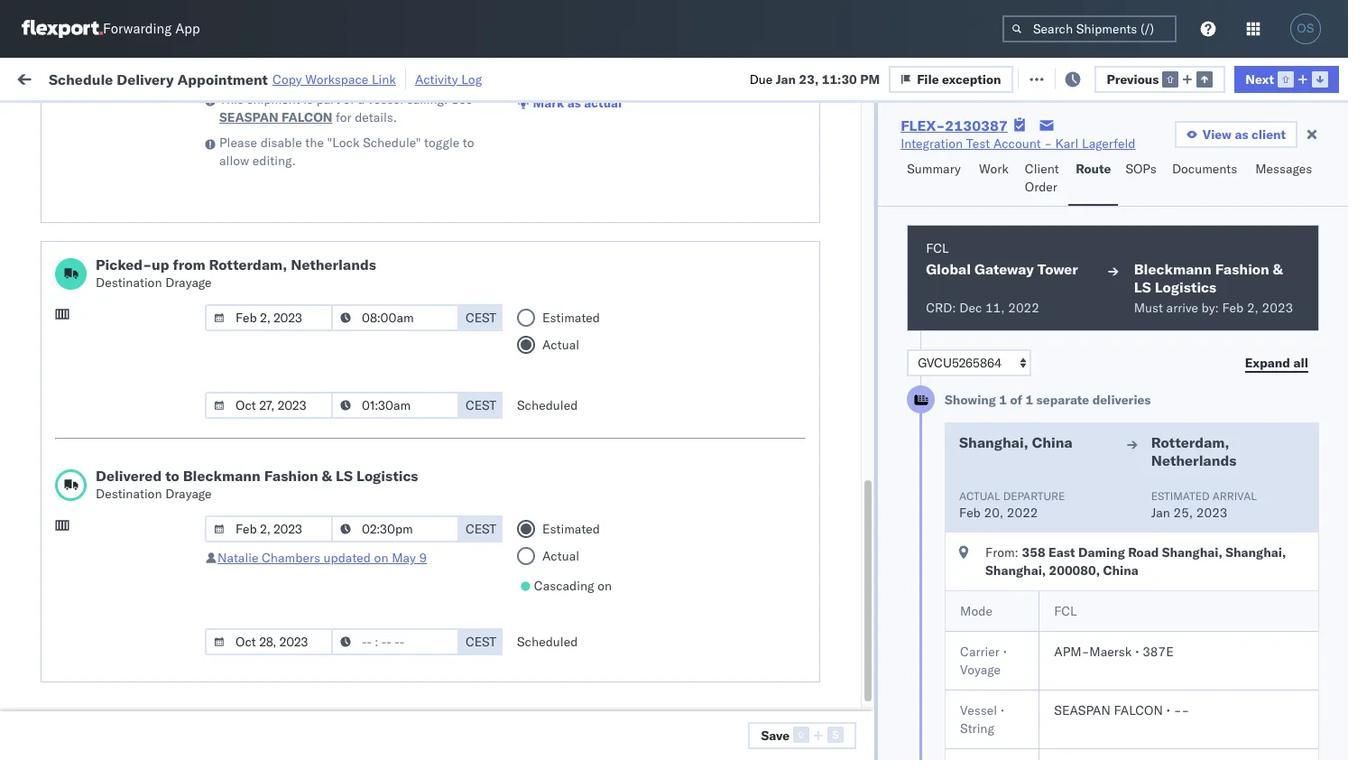 Task type: describe. For each thing, give the bounding box(es) containing it.
this shipment is part of a vessel sailing. see seaspan falcon for details.
[[219, 91, 473, 125]]

• down 387e at the bottom right of the page
[[1167, 702, 1171, 719]]

3 maeu9408431 from the top
[[1230, 696, 1321, 712]]

1 1846748 from the top
[[1036, 139, 1091, 156]]

flex id
[[968, 147, 1002, 161]]

2022 right 9,
[[417, 259, 448, 275]]

schedule pickup from los angeles, ca for 2:59 am est, jan 25, 2023
[[42, 527, 243, 561]]

2130387 down the 'east' on the bottom right
[[1036, 576, 1091, 593]]

picked-up from rotterdam, netherlands destination drayage
[[96, 256, 376, 291]]

work button
[[972, 153, 1018, 206]]

flex- down shanghai, china
[[997, 457, 1036, 474]]

for inside the this shipment is part of a vessel sailing. see seaspan falcon for details.
[[336, 109, 352, 125]]

6 am from the top
[[321, 457, 342, 474]]

1 maeu9408431 from the top
[[1230, 497, 1321, 513]]

schedule pickup from los angeles, ca button for 2:59 am est, jan 13, 2023
[[42, 446, 256, 484]]

netherlands for 'confirm pickup from rotterdam, netherlands' link
[[42, 704, 112, 720]]

2023 down 2:59 am est, jan 13, 2023
[[428, 497, 460, 513]]

schedule delivery appointment button for lhuu7894563,
[[42, 336, 222, 356]]

confirm delivery button
[[42, 416, 137, 436]]

lagerfeld up mode
[[969, 576, 1022, 593]]

integration test account - karl lagerfeld down west
[[787, 576, 1022, 593]]

1 vertical spatial of
[[1011, 392, 1023, 408]]

1 vertical spatial nov
[[376, 219, 400, 235]]

4 ceau7522281, hlxu6269489, hlxu80 from the top
[[1112, 258, 1349, 274]]

0 horizontal spatial for
[[173, 112, 188, 125]]

2130384 for schedule pickup from rotterdam, netherlands
[[1036, 656, 1091, 672]]

seaspan falcon link
[[219, 108, 333, 126]]

netherlands inside picked-up from rotterdam, netherlands destination drayage
[[291, 256, 376, 274]]

appointment up this
[[177, 70, 268, 88]]

filtered by:
[[18, 111, 83, 127]]

2022 right 14,
[[425, 298, 456, 315]]

upload customs clearance documents inside upload customs clearance documents button
[[42, 249, 198, 283]]

1 flex-1846748 from the top
[[997, 139, 1091, 156]]

angeles, for 2:59 am est, jan 25, 2023
[[194, 527, 243, 543]]

from for 2:59 am est, jan 13, 2023
[[140, 447, 167, 464]]

2023 right 13,
[[421, 457, 453, 474]]

mark as actual
[[533, 95, 622, 111]]

8 am from the top
[[321, 696, 342, 712]]

expand
[[1246, 354, 1291, 371]]

integration test account - karl lagerfeld up carrier
[[787, 616, 1022, 632]]

2 1889466 from the top
[[1036, 338, 1091, 354]]

batch
[[1247, 70, 1282, 86]]

flex- up summary
[[901, 116, 946, 135]]

uetu5238478 for 9:00 am est, dec 24, 2022
[[1209, 417, 1297, 433]]

from:
[[986, 544, 1019, 561]]

1 resize handle column header from the left
[[258, 140, 280, 760]]

jan for 2:59 am est, jan 13, 2023 "schedule pickup from los angeles, ca" link
[[375, 457, 395, 474]]

crd:
[[926, 300, 957, 316]]

consignee for bookings test consignee
[[871, 457, 931, 474]]

flex- down the 20,
[[997, 537, 1036, 553]]

schedule for "schedule pickup from los angeles, ca" link corresponding to 2:59 am est, jan 25, 2023
[[42, 527, 95, 543]]

flex- down showing 1 of 1 separate deliveries
[[997, 418, 1036, 434]]

bookings test consignee
[[787, 457, 931, 474]]

schedule pickup from rotterdam, netherlands for 11:30
[[42, 487, 234, 521]]

2 hlxu6269489, from the top
[[1208, 179, 1301, 195]]

confirm pickup from rotterdam, netherlands link
[[42, 685, 256, 721]]

flex-2130387 down apm-
[[997, 696, 1091, 712]]

2:59 for "schedule pickup from los angeles, ca" link corresponding to 2:59 am est, jan 25, 2023
[[291, 537, 318, 553]]

flex- right showing
[[997, 378, 1036, 394]]

consignee inside button
[[787, 147, 839, 161]]

messages
[[1256, 161, 1313, 177]]

2 1 from the left
[[1026, 392, 1034, 408]]

2 -- : -- -- text field from the top
[[331, 392, 460, 419]]

shanghai, down arrival
[[1226, 544, 1287, 561]]

schedule pickup from los angeles, ca link for 2:59 am est, jan 13, 2023
[[42, 446, 256, 483]]

2022 up 2:00 am est, nov 9, 2022
[[418, 219, 449, 235]]

schedule pickup from los angeles, ca button for 2:59 am edt, nov 5, 2022
[[42, 129, 256, 167]]

messages button
[[1249, 153, 1323, 206]]

ocean fcl for 2:00 am est, feb 3, 2023
[[553, 696, 616, 712]]

from for 7:00 pm est, dec 23, 2022
[[133, 368, 160, 384]]

flex-2130387 up 'flex-1662119'
[[997, 497, 1091, 513]]

2 ca from the top
[[42, 227, 59, 243]]

8:30 pm est, jan 30, 2023 for schedule delivery appointment
[[291, 616, 452, 632]]

ocean fcl for 2:59 am est, dec 14, 2022
[[553, 298, 616, 315]]

carrier • voyage
[[961, 644, 1008, 678]]

schedule for 2:59 am est, dec 14, 2022's "schedule pickup from los angeles, ca" link
[[42, 288, 95, 305]]

Search Shipments (/) text field
[[1003, 15, 1177, 42]]

jan for "schedule pickup from los angeles, ca" link corresponding to 2:59 am est, jan 25, 2023
[[375, 537, 395, 553]]

2023 down 9
[[420, 616, 452, 632]]

1 horizontal spatial file
[[1040, 70, 1062, 86]]

batch action
[[1247, 70, 1325, 86]]

8:30 pm est, jan 30, 2023 for schedule pickup from rotterdam, netherlands
[[291, 656, 452, 672]]

2 2:59 from the top
[[291, 219, 318, 235]]

confirm delivery
[[42, 417, 137, 433]]

ca for 2:59 am edt, nov 5, 2022
[[42, 148, 59, 164]]

3 am from the top
[[321, 259, 342, 275]]

1 mmm d, yyyy text field from the top
[[205, 304, 333, 331]]

work
[[52, 65, 98, 91]]

abcdefg78456546 for 2:59 am est, dec 14, 2022
[[1230, 298, 1349, 315]]

0 horizontal spatial on
[[374, 550, 389, 566]]

25, inside estimated arrival jan 25, 2023
[[1174, 505, 1194, 521]]

est, down updated
[[344, 616, 371, 632]]

delivery for the schedule delivery appointment button associated with lhuu7894563,
[[98, 337, 145, 353]]

7 am from the top
[[321, 537, 342, 553]]

2 upload customs clearance documents link from the top
[[42, 566, 256, 602]]

to inside delivered to bleckmann fashion & ls logistics destination drayage
[[165, 467, 179, 485]]

delivery up ready
[[117, 70, 174, 88]]

ocean fcl for 9:00 am est, dec 24, 2022
[[553, 418, 616, 434]]

1 horizontal spatial falcon
[[1115, 702, 1164, 719]]

205 on track
[[416, 70, 490, 86]]

8:30 for schedule delivery appointment
[[291, 616, 318, 632]]

1889466 for 2:59 am est, dec 14, 2022
[[1036, 298, 1091, 315]]

2022 right 24,
[[425, 418, 456, 434]]

2 cest from the top
[[466, 397, 497, 414]]

mbl/mawb numbers button
[[1221, 144, 1349, 162]]

1 horizontal spatial work
[[980, 161, 1009, 177]]

2 vertical spatial estimated
[[543, 521, 600, 537]]

karl up carrier
[[942, 616, 965, 632]]

1 gvcu5265864 from the top
[[1112, 497, 1201, 513]]

2 upload customs clearance documents from the top
[[42, 567, 198, 601]]

est, for "schedule pickup from los angeles, ca" link corresponding to 2:59 am est, jan 25, 2023
[[345, 537, 372, 553]]

next
[[1246, 71, 1275, 87]]

4 -- : -- -- text field from the top
[[331, 628, 460, 655]]

from for 2:59 am edt, nov 5, 2022
[[140, 130, 167, 146]]

due
[[750, 71, 773, 87]]

mark
[[533, 95, 565, 111]]

copy
[[273, 71, 302, 87]]

deadline button
[[282, 144, 462, 162]]

3 hlxu80 from the top
[[1304, 218, 1349, 235]]

tower
[[1038, 260, 1079, 278]]

ready for work, blocked, in progress
[[139, 112, 328, 125]]

lagerfeld up from:
[[969, 497, 1022, 513]]

est, for 2:59 am est, jan 13, 2023 "schedule pickup from los angeles, ca" link
[[345, 457, 372, 474]]

fashion inside bleckmann fashion & ls logistics
[[1216, 260, 1270, 278]]

5 resize handle column header from the left
[[757, 140, 778, 760]]

3 hlxu6269489, from the top
[[1208, 218, 1301, 235]]

client order button
[[1018, 153, 1069, 206]]

2 test123456 from the top
[[1230, 179, 1306, 195]]

mbl/mawb
[[1230, 147, 1293, 161]]

0 vertical spatial 11:30
[[822, 71, 858, 87]]

workitem button
[[11, 144, 262, 162]]

clearance inside button
[[140, 249, 198, 265]]

is
[[304, 91, 313, 107]]

showing
[[945, 392, 997, 408]]

flex- left apm-
[[997, 656, 1036, 672]]

from for 2:59 am est, jan 25, 2023
[[140, 527, 167, 543]]

deliveries
[[1093, 392, 1152, 408]]

2 clearance from the top
[[140, 567, 198, 583]]

confirm pickup from los angeles, ca button
[[42, 367, 256, 405]]

4 am from the top
[[321, 298, 342, 315]]

rotterdam, inside "confirm pickup from rotterdam, netherlands"
[[163, 686, 227, 702]]

flex- right mode
[[997, 616, 1036, 632]]

3 flex-1846748 from the top
[[997, 219, 1091, 235]]

schedule pickup from los angeles, ca link for 2:59 am est, jan 25, 2023
[[42, 526, 256, 562]]

natalie chambers updated on may 9
[[218, 550, 427, 566]]

1 horizontal spatial exception
[[1065, 70, 1124, 86]]

dec for 2:59 am est, dec 14, 2022
[[375, 298, 399, 315]]

pm for schedule pickup from rotterdam, netherlands button related to 11:30 pm est, jan 23, 2023
[[329, 497, 349, 513]]

global
[[926, 260, 972, 278]]

2:00 for 2:00 am est, nov 9, 2022
[[291, 259, 318, 275]]

previous button
[[1095, 65, 1226, 93]]

2 flex-1846748 from the top
[[997, 179, 1091, 195]]

consignee button
[[778, 144, 941, 162]]

expand all button
[[1235, 349, 1320, 376]]

flex- right the string
[[997, 735, 1036, 752]]

flex-1893174
[[997, 457, 1091, 474]]

schedule delivery appointment link for lhuu7894563, uetu5238478
[[42, 336, 222, 354]]

summary button
[[900, 153, 972, 206]]

id
[[991, 147, 1002, 161]]

must
[[1135, 300, 1164, 316]]

2:59 for 2:59 am est, dec 14, 2022's "schedule pickup from los angeles, ca" link
[[291, 298, 318, 315]]

7 ocean fcl from the top
[[553, 576, 616, 593]]

2130387 down apm-
[[1036, 696, 1091, 712]]

to inside please disable the "lock schedule" toggle to allow editing.
[[463, 135, 474, 151]]

flex-2130387 right the string
[[997, 735, 1091, 752]]

flex-2130387 up 'flex' at the right
[[901, 116, 1008, 135]]

2023 right may
[[421, 537, 453, 553]]

ca for 2:59 am est, jan 13, 2023
[[42, 465, 59, 482]]

0 horizontal spatial file
[[917, 71, 940, 87]]

jan for schedule pickup from rotterdam, netherlands link corresponding to 8:30 pm est, jan 30, 2023
[[374, 656, 395, 672]]

bleckmann inside bleckmann fashion & ls logistics
[[1135, 260, 1212, 278]]

8 resize handle column header from the left
[[1199, 140, 1221, 760]]

karl left the 20,
[[942, 497, 965, 513]]

lagerfeld up carrier
[[969, 616, 1022, 632]]

6 resize handle column header from the left
[[937, 140, 959, 760]]

flex
[[968, 147, 988, 161]]

confirm for confirm pickup from rotterdam, netherlands
[[42, 686, 88, 702]]

2023 right 2,
[[1263, 300, 1294, 316]]

actual
[[584, 95, 622, 111]]

lagerfeld up route
[[1082, 135, 1136, 152]]

flex- down client
[[997, 179, 1036, 195]]

2 vertical spatial actual
[[543, 548, 580, 564]]

schedule pickup from los angeles, ca for 2:59 am est, jan 13, 2023
[[42, 447, 243, 482]]

schedule for schedule pickup from rotterdam, netherlands link corresponding to 8:30 pm est, jan 30, 2023
[[42, 646, 95, 662]]

flex- up client
[[997, 139, 1036, 156]]

apm-maersk • 387e
[[1055, 644, 1174, 660]]

2 gvcu5265864 from the top
[[1112, 576, 1201, 592]]

0 vertical spatial by:
[[65, 111, 83, 127]]

pickup for 2:59 am est, jan 25, 2023
[[98, 527, 137, 543]]

lhuu7894563, for 9:00 am est, dec 24, 2022
[[1112, 417, 1206, 433]]

at
[[360, 70, 371, 86]]

205
[[416, 70, 440, 86]]

activity
[[415, 71, 458, 87]]

ocean fcl for 8:30 pm est, jan 30, 2023
[[553, 656, 616, 672]]

flex- down 'flex-1893174'
[[997, 497, 1036, 513]]

cascading on
[[534, 578, 612, 594]]

4 maeu9408431 from the top
[[1230, 735, 1321, 752]]

2:59 for 2:59 am est, jan 13, 2023 "schedule pickup from los angeles, ca" link
[[291, 457, 318, 474]]

schedule for "schedule pickup from los angeles, ca" link related to 2:59 am edt, nov 5, 2022
[[42, 130, 95, 146]]

0 horizontal spatial work
[[197, 70, 229, 86]]

jan right 'due'
[[776, 71, 796, 87]]

client
[[1026, 161, 1060, 177]]

3 cest from the top
[[466, 521, 497, 537]]

4 1846748 from the top
[[1036, 259, 1091, 275]]

on for cascading
[[598, 578, 612, 594]]

pm up consignee button
[[861, 71, 880, 87]]

lagerfeld down vessel on the bottom right of page
[[969, 735, 1022, 752]]

1 vertical spatial 11:30
[[291, 497, 326, 513]]

schedule pickup from rotterdam, netherlands link for 8:30 pm est, jan 30, 2023
[[42, 645, 256, 681]]

upload inside button
[[42, 249, 83, 265]]

schedule delivery appointment for lhuu7894563, uetu5238478
[[42, 337, 222, 353]]

falcon inside the this shipment is part of a vessel sailing. see seaspan falcon for details.
[[282, 109, 333, 125]]

4 cest from the top
[[466, 634, 497, 650]]

departure
[[1004, 489, 1066, 503]]

2 schedule pickup from los angeles, ca link from the top
[[42, 208, 256, 244]]

4 gvcu5265864 from the top
[[1112, 735, 1201, 751]]

:
[[419, 112, 423, 125]]

my
[[18, 65, 47, 91]]

karl down vessel on the bottom right of page
[[942, 735, 965, 752]]

filtered
[[18, 111, 62, 127]]

2023 up 2:00 am est, feb 3, 2023 on the left bottom of page
[[420, 656, 452, 672]]

0 vertical spatial china
[[1033, 433, 1073, 451]]

abcdefg78456546 for 9:00 am est, dec 24, 2022
[[1230, 418, 1349, 434]]

message (0)
[[243, 70, 317, 86]]

link
[[372, 71, 396, 87]]

2 5, from the top
[[403, 219, 415, 235]]

sops
[[1126, 161, 1157, 177]]

3 resize handle column header from the left
[[522, 140, 544, 760]]

as for view
[[1235, 126, 1249, 143]]

integration test account - karl lagerfeld up vessel on the bottom right of page
[[787, 656, 1022, 672]]

must arrive by: feb 2, 2023
[[1135, 300, 1294, 316]]

allow
[[219, 153, 249, 169]]

ocean fcl for 2:59 am est, jan 25, 2023
[[553, 537, 616, 553]]

2 mmm d, yyyy text field from the top
[[205, 392, 333, 419]]

toggle
[[424, 135, 460, 151]]

integration test account - karl lagerfeld down vessel on the bottom right of page
[[787, 735, 1022, 752]]

karl inside integration test account - karl lagerfeld link
[[1056, 135, 1079, 152]]

0 horizontal spatial exception
[[943, 71, 1002, 87]]

1 -- : -- -- text field from the top
[[331, 304, 460, 331]]

2 hlxu80 from the top
[[1304, 179, 1349, 195]]

flex- down voyage
[[997, 696, 1036, 712]]

2130387 up 'flex' at the right
[[946, 116, 1008, 135]]

shanghai, china
[[960, 433, 1073, 451]]

1 vertical spatial documents
[[42, 267, 107, 283]]

schedule pickup from los angeles, ca for 2:59 am est, dec 14, 2022
[[42, 288, 243, 323]]

1 ceau7522281, hlxu6269489, hlxu80 from the top
[[1112, 139, 1349, 155]]

3 1846748 from the top
[[1036, 219, 1091, 235]]

2130387 down 'seaspan falcon • --' on the right bottom
[[1036, 735, 1091, 752]]

pickup inside "confirm pickup from rotterdam, netherlands"
[[91, 686, 130, 702]]

destination inside delivered to bleckmann fashion & ls logistics destination drayage
[[96, 486, 162, 502]]

flex-2130387 down 358
[[997, 576, 1091, 593]]

from inside picked-up from rotterdam, netherlands destination drayage
[[173, 256, 206, 274]]

est, for confirm delivery link
[[345, 418, 372, 434]]

estimated inside estimated arrival jan 25, 2023
[[1152, 489, 1210, 503]]

est, up 2:59 am est, dec 14, 2022
[[345, 259, 372, 275]]

3 schedule delivery appointment button from the top
[[42, 614, 222, 634]]

est, left 3,
[[345, 696, 372, 712]]

9,
[[402, 259, 414, 275]]

2 lhuu7894563, uetu5238478 from the top
[[1112, 338, 1297, 354]]

3 test123456 from the top
[[1230, 219, 1306, 235]]

next button
[[1235, 65, 1340, 93]]

20,
[[985, 505, 1004, 521]]

schedule for schedule delivery appointment link associated with lhuu7894563, uetu5238478
[[42, 337, 95, 353]]

2 flex-1889466 from the top
[[997, 338, 1091, 354]]

200080,
[[1050, 562, 1101, 579]]

estimated arrival jan 25, 2023
[[1152, 489, 1257, 521]]

karl up vessel on the bottom right of page
[[942, 656, 965, 672]]

0 vertical spatial actual
[[543, 337, 580, 353]]

1662119
[[1036, 537, 1091, 553]]

confirm pickup from rotterdam, netherlands button
[[42, 685, 256, 723]]

numbers for mbl/mawb numbers
[[1295, 147, 1340, 161]]

flex- down "11,"
[[997, 338, 1036, 354]]

netherlands for schedule pickup from rotterdam, netherlands link corresponding to 8:30 pm est, jan 30, 2023
[[42, 664, 112, 680]]

flex-1889466 for 7:00 pm est, dec 23, 2022
[[997, 378, 1091, 394]]

dec left "11,"
[[960, 300, 983, 316]]

flex-2130384 for schedule delivery appointment
[[997, 616, 1091, 632]]

vandelay
[[787, 537, 839, 553]]

as for mark
[[568, 95, 581, 111]]

global gateway tower
[[926, 260, 1079, 278]]

2 am from the top
[[321, 219, 342, 235]]

2022 down no
[[418, 139, 449, 156]]

arrive
[[1167, 300, 1199, 316]]

2 upload from the top
[[42, 567, 83, 583]]

flex- left 'tower'
[[997, 259, 1036, 275]]

2130384 for schedule delivery appointment
[[1036, 616, 1091, 632]]

flex- up gateway
[[997, 219, 1036, 235]]

ocean fcl for 2:00 am est, nov 9, 2022
[[553, 259, 616, 275]]

2023 right 3,
[[416, 696, 447, 712]]

china inside 358 east daming road shanghai, shanghai, shanghai, 200080, china
[[1104, 562, 1139, 579]]

snoozed : no
[[378, 112, 442, 125]]

vessel • string
[[961, 702, 1005, 737]]

appointment for 3rd schedule delivery appointment link
[[148, 615, 222, 632]]

rotterdam, netherlands
[[1152, 433, 1237, 469]]

shanghai, down from:
[[986, 562, 1047, 579]]

2022 up 9:00 am est, dec 24, 2022
[[424, 378, 455, 394]]

1 am from the top
[[321, 139, 342, 156]]

2022 right "11,"
[[1009, 300, 1040, 316]]

7 resize handle column header from the left
[[1082, 140, 1103, 760]]

shanghai, left --
[[1163, 544, 1223, 561]]

nyku9743990 for schedule pickup from rotterdam, netherlands
[[1112, 655, 1201, 672]]

copy workspace link button
[[273, 71, 396, 87]]

drayage inside picked-up from rotterdam, netherlands destination drayage
[[165, 274, 212, 291]]

feb for 2:00 am est, feb 3, 2023
[[375, 696, 398, 712]]

4 hlxu6269489, from the top
[[1208, 258, 1301, 274]]

natalie
[[218, 550, 259, 566]]

5 am from the top
[[321, 418, 342, 434]]

los for 2:59 am est, jan 25, 2023
[[170, 527, 190, 543]]

container
[[1112, 140, 1161, 153]]

forwarding app link
[[22, 20, 200, 38]]

4 flex-1846748 from the top
[[997, 259, 1091, 275]]

1 5, from the top
[[403, 139, 415, 156]]

integration test account - karl lagerfeld down bookings test consignee
[[787, 497, 1022, 513]]

batch action button
[[1219, 65, 1337, 92]]

schedule for ceau7522281, hlxu6269489, hlxu80 schedule delivery appointment link
[[42, 178, 95, 195]]

2 resize handle column header from the left
[[459, 140, 480, 760]]

os button
[[1286, 8, 1327, 50]]

karl up mode
[[942, 576, 965, 593]]

2:00 am est, feb 3, 2023
[[291, 696, 447, 712]]

0 vertical spatial 23,
[[800, 71, 819, 87]]

lagerfeld up vessel on the bottom right of page
[[969, 656, 1022, 672]]

nov for upload customs clearance documents
[[375, 259, 399, 275]]

mmm d, yyyy text field for second -- : -- -- text field from the bottom of the page
[[205, 516, 333, 543]]



Task type: locate. For each thing, give the bounding box(es) containing it.
4 1889466 from the top
[[1036, 418, 1091, 434]]

5 2:59 from the top
[[291, 537, 318, 553]]

seaspan
[[219, 109, 279, 125], [1055, 702, 1111, 719]]

2 vertical spatial abcdefg78456546
[[1230, 418, 1349, 434]]

flex-1846748 up "11,"
[[997, 259, 1091, 275]]

• inside vessel • string
[[1001, 702, 1005, 719]]

1 zimu3048342 from the top
[[1230, 616, 1316, 632]]

integration test account - karl lagerfeld up the string
[[787, 696, 1022, 712]]

schedule pickup from rotterdam, netherlands button for 11:30 pm est, jan 23, 2023
[[42, 486, 256, 524]]

feb inside actual departure feb 20, 2022
[[960, 505, 981, 521]]

nyku9743990 up 387e at the bottom right of the page
[[1112, 616, 1201, 632]]

1 vertical spatial customs
[[86, 567, 137, 583]]

east
[[1049, 544, 1076, 561]]

23, for 2022
[[401, 378, 421, 394]]

angeles, for 2:59 am est, dec 14, 2022
[[194, 288, 243, 305]]

flex-1893174 button
[[968, 453, 1094, 478], [968, 453, 1094, 478]]

2 vertical spatial feb
[[375, 696, 398, 712]]

1 vertical spatial nyku9743990
[[1112, 655, 1201, 672]]

0 vertical spatial upload customs clearance documents
[[42, 249, 198, 283]]

in
[[270, 112, 280, 125]]

1 horizontal spatial 1
[[1026, 392, 1034, 408]]

route button
[[1069, 153, 1119, 206]]

file exception up the flex-2130387 'link'
[[917, 71, 1002, 87]]

2 abcdefg78456546 from the top
[[1230, 338, 1349, 354]]

2 schedule delivery appointment button from the top
[[42, 336, 222, 356]]

2 2130384 from the top
[[1036, 656, 1091, 672]]

1 vertical spatial china
[[1104, 562, 1139, 579]]

0 horizontal spatial 1
[[1000, 392, 1008, 408]]

2:59 am edt, nov 5, 2022 up 2:00 am est, nov 9, 2022
[[291, 219, 449, 235]]

from
[[140, 130, 167, 146], [140, 209, 167, 225], [173, 256, 206, 274], [140, 288, 167, 305], [133, 368, 160, 384], [140, 447, 167, 464], [140, 487, 167, 503], [140, 527, 167, 543], [140, 646, 167, 662], [133, 686, 160, 702]]

ls inside delivered to bleckmann fashion & ls logistics destination drayage
[[336, 467, 353, 485]]

2 uetu5238478 from the top
[[1209, 338, 1297, 354]]

4 test123456 from the top
[[1230, 259, 1306, 275]]

integration test account - karl lagerfeld up client
[[901, 135, 1136, 152]]

ca inside confirm pickup from los angeles, ca
[[42, 386, 59, 402]]

• left 387e at the bottom right of the page
[[1136, 644, 1140, 660]]

1 vertical spatial 25,
[[399, 537, 418, 553]]

mmm d, yyyy text field down chambers
[[205, 628, 333, 655]]

gateway
[[975, 260, 1035, 278]]

0 horizontal spatial china
[[1033, 433, 1073, 451]]

delivery for third the schedule delivery appointment button from the top of the page
[[98, 615, 145, 632]]

0 vertical spatial documents
[[1173, 161, 1238, 177]]

schedule delivery appointment copy workspace link
[[49, 70, 396, 88]]

ceau7522281, down sops
[[1112, 179, 1205, 195]]

0 vertical spatial 2130384
[[1036, 616, 1091, 632]]

2 confirm from the top
[[42, 417, 88, 433]]

jan inside estimated arrival jan 25, 2023
[[1152, 505, 1171, 521]]

7:00
[[291, 378, 318, 394]]

delivery for confirm delivery button
[[91, 417, 137, 433]]

schedule delivery appointment for ceau7522281, hlxu6269489, hlxu80
[[42, 178, 222, 195]]

0 vertical spatial schedule delivery appointment
[[42, 178, 222, 195]]

MMM D, YYYY text field
[[205, 516, 333, 543], [205, 628, 333, 655]]

0 vertical spatial 25,
[[1174, 505, 1194, 521]]

logistics
[[1155, 278, 1217, 296], [357, 467, 418, 485]]

1 schedule pickup from los angeles, ca button from the top
[[42, 129, 256, 167]]

workitem
[[20, 147, 67, 161]]

flex-2130384 for schedule pickup from rotterdam, netherlands
[[997, 656, 1091, 672]]

0 vertical spatial schedule pickup from rotterdam, netherlands link
[[42, 486, 256, 522]]

--
[[1230, 537, 1245, 553]]

mode
[[961, 603, 993, 619]]

1 vertical spatial on
[[374, 550, 389, 566]]

30, down may
[[398, 616, 417, 632]]

0 vertical spatial schedule pickup from rotterdam, netherlands button
[[42, 486, 256, 524]]

on right cascading
[[598, 578, 612, 594]]

1 drayage from the top
[[165, 274, 212, 291]]

numbers inside container numbers
[[1112, 154, 1157, 168]]

0 vertical spatial customs
[[86, 249, 137, 265]]

file down search shipments (/) text field
[[1040, 70, 1062, 86]]

0 vertical spatial nov
[[376, 139, 400, 156]]

delivered to bleckmann fashion & ls logistics destination drayage
[[96, 467, 418, 502]]

this
[[219, 91, 244, 107]]

flexport demo consignee
[[670, 457, 818, 474]]

dec left 14,
[[375, 298, 399, 315]]

los for 2:59 am est, jan 13, 2023
[[170, 447, 190, 464]]

0 vertical spatial ls
[[1135, 278, 1152, 296]]

1 vertical spatial mmm d, yyyy text field
[[205, 628, 333, 655]]

pm for schedule pickup from rotterdam, netherlands button for 8:30 pm est, jan 30, 2023
[[321, 656, 341, 672]]

angeles, inside confirm pickup from los angeles, ca
[[186, 368, 236, 384]]

3 1889466 from the top
[[1036, 378, 1091, 394]]

schedule delivery appointment down the workitem button
[[42, 178, 222, 195]]

2 vertical spatial confirm
[[42, 686, 88, 702]]

mbl/mawb numbers
[[1230, 147, 1340, 161]]

2 lhuu7894563, from the top
[[1112, 338, 1206, 354]]

schedule pickup from los angeles, ca button for 2:59 am est, dec 14, 2022
[[42, 288, 256, 325]]

3 -- : -- -- text field from the top
[[331, 516, 460, 543]]

file exception button
[[1012, 65, 1136, 92], [1012, 65, 1136, 92], [889, 65, 1013, 93], [889, 65, 1013, 93]]

Search Work text field
[[741, 65, 938, 92]]

picked-
[[96, 256, 152, 274]]

ca for 2:59 am est, jan 25, 2023
[[42, 545, 59, 561]]

1 vertical spatial 2:00
[[291, 696, 318, 712]]

1 vertical spatial 23,
[[401, 378, 421, 394]]

"lock
[[327, 135, 360, 151]]

2022 down departure
[[1007, 505, 1039, 521]]

of left a
[[343, 91, 355, 107]]

1 confirm from the top
[[42, 368, 88, 384]]

from inside "confirm pickup from rotterdam, netherlands"
[[133, 686, 160, 702]]

from for 2:59 am est, dec 14, 2022
[[140, 288, 167, 305]]

jan up 2:00 am est, feb 3, 2023 on the left bottom of page
[[374, 656, 395, 672]]

•
[[1003, 644, 1008, 660], [1136, 644, 1140, 660], [1001, 702, 1005, 719], [1167, 702, 1171, 719]]

los inside confirm pickup from los angeles, ca
[[163, 368, 183, 384]]

save button
[[749, 722, 857, 749]]

0 horizontal spatial of
[[343, 91, 355, 107]]

0 vertical spatial bleckmann
[[1135, 260, 1212, 278]]

schedule pickup from los angeles, ca for 2:59 am edt, nov 5, 2022
[[42, 130, 243, 164]]

3 lhuu7894563, uetu5238478 from the top
[[1112, 377, 1297, 394]]

dec
[[375, 298, 399, 315], [960, 300, 983, 316], [374, 378, 398, 394], [375, 418, 399, 434]]

flex-1846748
[[997, 139, 1091, 156], [997, 179, 1091, 195], [997, 219, 1091, 235], [997, 259, 1091, 275]]

as right mark
[[568, 95, 581, 111]]

confirm inside "confirm pickup from rotterdam, netherlands"
[[42, 686, 88, 702]]

flexport. image
[[22, 20, 103, 38]]

upload
[[42, 249, 83, 265], [42, 567, 83, 583]]

activity log
[[415, 71, 482, 87]]

lhuu7894563, uetu5238478 for 9:00 am est, dec 24, 2022
[[1112, 417, 1297, 433]]

lhuu7894563, for 7:00 pm est, dec 23, 2022
[[1112, 377, 1206, 394]]

angeles, for 2:59 am est, jan 13, 2023
[[194, 447, 243, 464]]

schedule for schedule pickup from rotterdam, netherlands link associated with 11:30 pm est, jan 23, 2023
[[42, 487, 95, 503]]

0 horizontal spatial fashion
[[264, 467, 319, 485]]

2022 inside actual departure feb 20, 2022
[[1007, 505, 1039, 521]]

as inside button
[[1235, 126, 1249, 143]]

2130387 down 1893174
[[1036, 497, 1091, 513]]

0 vertical spatial upload
[[42, 249, 83, 265]]

lhuu7894563, down bleckmann fashion & ls logistics
[[1112, 298, 1206, 314]]

carrier
[[961, 644, 1000, 660]]

pickup inside confirm pickup from los angeles, ca
[[91, 368, 130, 384]]

on left may
[[374, 550, 389, 566]]

delivery inside confirm delivery link
[[91, 417, 137, 433]]

delivery for ceau7522281,'s the schedule delivery appointment button
[[98, 178, 145, 195]]

confirm inside confirm delivery link
[[42, 417, 88, 433]]

exception up the flex-2130387 'link'
[[943, 71, 1002, 87]]

MMM D, YYYY text field
[[205, 304, 333, 331], [205, 392, 333, 419]]

schedule pickup from los angeles, ca button
[[42, 129, 256, 167], [42, 208, 256, 246], [42, 288, 256, 325], [42, 446, 256, 484], [42, 526, 256, 564]]

ls inside bleckmann fashion & ls logistics
[[1135, 278, 1152, 296]]

1 horizontal spatial to
[[463, 135, 474, 151]]

schedule delivery appointment up confirm pickup from los angeles, ca
[[42, 337, 222, 353]]

schedule pickup from rotterdam, netherlands link
[[42, 486, 256, 522], [42, 645, 256, 681]]

1 8:30 pm est, jan 30, 2023 from the top
[[291, 616, 452, 632]]

flex-1662119
[[997, 537, 1091, 553]]

am left 3,
[[321, 696, 342, 712]]

est, down 2:00 am est, nov 9, 2022
[[345, 298, 372, 315]]

3 gvcu5265864 from the top
[[1112, 695, 1201, 711]]

am right chambers
[[321, 537, 342, 553]]

1 vertical spatial confirm
[[42, 417, 88, 433]]

est, up 9:00 am est, dec 24, 2022
[[344, 378, 371, 394]]

1893174
[[1036, 457, 1091, 474]]

scheduled for delivered to bleckmann fashion & ls logistics
[[517, 634, 578, 650]]

schedule delivery appointment button up confirm pickup from los angeles, ca
[[42, 336, 222, 356]]

0 vertical spatial on
[[443, 70, 457, 86]]

schedule pickup from los angeles, ca
[[42, 130, 243, 164], [42, 209, 243, 243], [42, 288, 243, 323], [42, 447, 243, 482], [42, 527, 243, 561]]

1 horizontal spatial bleckmann
[[1135, 260, 1212, 278]]

3 confirm from the top
[[42, 686, 88, 702]]

1 horizontal spatial logistics
[[1155, 278, 1217, 296]]

3 ca from the top
[[42, 307, 59, 323]]

2:59 down 9:00
[[291, 457, 318, 474]]

shanghai, down showing
[[960, 433, 1029, 451]]

1 horizontal spatial &
[[1274, 260, 1284, 278]]

netherlands for schedule pickup from rotterdam, netherlands link associated with 11:30 pm est, jan 23, 2023
[[42, 505, 112, 521]]

1 horizontal spatial by:
[[1202, 300, 1220, 316]]

3 uetu5238478 from the top
[[1209, 377, 1297, 394]]

flex-1889466 for 9:00 am est, dec 24, 2022
[[997, 418, 1091, 434]]

2:59 am edt, nov 5, 2022
[[291, 139, 449, 156], [291, 219, 449, 235]]

jan for schedule pickup from rotterdam, netherlands link associated with 11:30 pm est, jan 23, 2023
[[382, 497, 402, 513]]

1889466 for 7:00 pm est, dec 23, 2022
[[1036, 378, 1091, 394]]

0 horizontal spatial as
[[568, 95, 581, 111]]

1 hlxu80 from the top
[[1304, 139, 1349, 155]]

4 2:59 from the top
[[291, 457, 318, 474]]

track
[[460, 70, 490, 86]]

lhuu7894563, for 2:59 am est, dec 14, 2022
[[1112, 298, 1206, 314]]

2 vertical spatial 23,
[[405, 497, 425, 513]]

pm for confirm pickup from los angeles, ca button
[[321, 378, 341, 394]]

shipment
[[247, 91, 300, 107]]

container numbers button
[[1103, 136, 1203, 169]]

4 ocean fcl from the top
[[553, 338, 616, 354]]

ceau7522281, up must
[[1112, 258, 1205, 274]]

fashion
[[1216, 260, 1270, 278], [264, 467, 319, 485]]

schedule for fourth "schedule pickup from los angeles, ca" link from the bottom
[[42, 209, 95, 225]]

2 schedule pickup from rotterdam, netherlands link from the top
[[42, 645, 256, 681]]

view as client button
[[1175, 121, 1298, 148]]

am right 9:00
[[321, 418, 342, 434]]

2023 inside estimated arrival jan 25, 2023
[[1197, 505, 1228, 521]]

flex-1889466 up shanghai, china
[[997, 378, 1091, 394]]

drayage
[[165, 274, 212, 291], [165, 486, 212, 502]]

netherlands inside "confirm pickup from rotterdam, netherlands"
[[42, 704, 112, 720]]

lhuu7894563, uetu5238478 down bleckmann fashion & ls logistics
[[1112, 298, 1297, 314]]

rotterdam, inside rotterdam, netherlands
[[1152, 433, 1230, 451]]

1 ocean fcl from the top
[[553, 219, 616, 235]]

1 schedule pickup from los angeles, ca link from the top
[[42, 129, 256, 165]]

1 horizontal spatial file exception
[[1040, 70, 1124, 86]]

0 vertical spatial 2:00
[[291, 259, 318, 275]]

1 vertical spatial by:
[[1202, 300, 1220, 316]]

flex-1889466 for 2:59 am est, dec 14, 2022
[[997, 298, 1091, 315]]

9:00
[[291, 418, 318, 434]]

1 uetu5238478 from the top
[[1209, 298, 1297, 314]]

confirm for confirm delivery
[[42, 417, 88, 433]]

pickup
[[98, 130, 137, 146], [98, 209, 137, 225], [98, 288, 137, 305], [91, 368, 130, 384], [98, 447, 137, 464], [98, 487, 137, 503], [98, 527, 137, 543], [98, 646, 137, 662], [91, 686, 130, 702]]

1 vertical spatial clearance
[[140, 567, 198, 583]]

0 horizontal spatial bleckmann
[[183, 467, 261, 485]]

0 vertical spatial 8:30
[[291, 616, 318, 632]]

logistics inside delivered to bleckmann fashion & ls logistics destination drayage
[[357, 467, 418, 485]]

deadline
[[291, 147, 334, 161]]

schedule delivery appointment button up "confirm pickup from rotterdam, netherlands"
[[42, 614, 222, 634]]

vandelay west
[[787, 537, 872, 553]]

schedule delivery appointment link for ceau7522281, hlxu6269489, hlxu80
[[42, 177, 222, 195]]

please disable the "lock schedule" toggle to allow editing.
[[219, 135, 474, 169]]

• right carrier
[[1003, 644, 1008, 660]]

voyage
[[961, 662, 1001, 678]]

0 vertical spatial zimu3048342
[[1230, 616, 1316, 632]]

ca for 7:00 pm est, dec 23, 2022
[[42, 386, 59, 402]]

schedule pickup from los angeles, ca link up up
[[42, 208, 256, 244]]

1 vertical spatial &
[[322, 467, 332, 485]]

est, for 'confirm pickup from los angeles, ca' link
[[344, 378, 371, 394]]

2 vertical spatial schedule delivery appointment button
[[42, 614, 222, 634]]

2130384 up apm-
[[1036, 616, 1091, 632]]

gvcu5265864 down 'seaspan falcon • --' on the right bottom
[[1112, 735, 1201, 751]]

1 schedule pickup from rotterdam, netherlands from the top
[[42, 487, 234, 521]]

all
[[1294, 354, 1309, 371]]

2 zimu3048342 from the top
[[1230, 656, 1316, 672]]

lhuu7894563, uetu5238478 up rotterdam, netherlands at the bottom right of the page
[[1112, 377, 1297, 394]]

flex-1846748 up client
[[997, 139, 1091, 156]]

2 customs from the top
[[86, 567, 137, 583]]

3 2:59 from the top
[[291, 298, 318, 315]]

dec for 9:00 am est, dec 24, 2022
[[375, 418, 399, 434]]

pickup for 2:59 am edt, nov 5, 2022
[[98, 130, 137, 146]]

2 1846748 from the top
[[1036, 179, 1091, 195]]

flex-1889466 up showing 1 of 1 separate deliveries
[[997, 338, 1091, 354]]

hlxu80
[[1304, 139, 1349, 155], [1304, 179, 1349, 195], [1304, 218, 1349, 235], [1304, 258, 1349, 274]]

3 schedule pickup from los angeles, ca from the top
[[42, 288, 243, 323]]

2 horizontal spatial on
[[598, 578, 612, 594]]

1 abcdefg78456546 from the top
[[1230, 298, 1349, 315]]

1 1 from the left
[[1000, 392, 1008, 408]]

pickup for 8:30 pm est, jan 30, 2023
[[98, 646, 137, 662]]

ceau7522281, hlxu6269489, hlxu80
[[1112, 139, 1349, 155], [1112, 179, 1349, 195], [1112, 218, 1349, 235], [1112, 258, 1349, 274]]

scheduled for picked-up from rotterdam, netherlands
[[517, 397, 578, 414]]

0 vertical spatial 8:30 pm est, jan 30, 2023
[[291, 616, 452, 632]]

4 hlxu80 from the top
[[1304, 258, 1349, 274]]

jan down 13,
[[382, 497, 402, 513]]

-- : -- -- text field
[[331, 304, 460, 331], [331, 392, 460, 419], [331, 516, 460, 543], [331, 628, 460, 655]]

client order
[[1026, 161, 1060, 195]]

delivered
[[96, 467, 162, 485]]

5, up 9,
[[403, 219, 415, 235]]

from inside confirm pickup from los angeles, ca
[[133, 368, 160, 384]]

pm up the 2:59 am est, jan 25, 2023 at the bottom left of page
[[329, 497, 349, 513]]

karl up the string
[[942, 696, 965, 712]]

23, right 'due'
[[800, 71, 819, 87]]

schedule for 2:59 am est, jan 13, 2023 "schedule pickup from los angeles, ca" link
[[42, 447, 95, 464]]

falcon down is
[[282, 109, 333, 125]]

jan
[[776, 71, 796, 87], [375, 457, 395, 474], [382, 497, 402, 513], [1152, 505, 1171, 521], [375, 537, 395, 553], [374, 616, 395, 632], [374, 656, 395, 672]]

9 ocean fcl from the top
[[553, 696, 616, 712]]

angeles, for 2:59 am edt, nov 5, 2022
[[194, 130, 243, 146]]

• inside carrier • voyage
[[1003, 644, 1008, 660]]

drayage inside delivered to bleckmann fashion & ls logistics destination drayage
[[165, 486, 212, 502]]

2 schedule pickup from rotterdam, netherlands button from the top
[[42, 645, 256, 683]]

1 destination from the top
[[96, 274, 162, 291]]

rotterdam,
[[209, 256, 287, 274], [1152, 433, 1230, 451], [170, 487, 234, 503], [170, 646, 234, 662], [163, 686, 227, 702]]

1 vertical spatial drayage
[[165, 486, 212, 502]]

appointment for ceau7522281, hlxu6269489, hlxu80 schedule delivery appointment link
[[148, 178, 222, 195]]

bleckmann up arrive
[[1135, 260, 1212, 278]]

appointment for schedule delivery appointment link associated with lhuu7894563, uetu5238478
[[148, 337, 222, 353]]

0 vertical spatial estimated
[[543, 310, 600, 326]]

of
[[343, 91, 355, 107], [1011, 392, 1023, 408]]

23, up 24,
[[401, 378, 421, 394]]

2 schedule pickup from los angeles, ca button from the top
[[42, 208, 256, 246]]

blocked,
[[222, 112, 268, 125]]

schedule delivery appointment button for ceau7522281,
[[42, 177, 222, 197]]

sailing.
[[407, 91, 448, 107]]

est, up 2:00 am est, feb 3, 2023 on the left bottom of page
[[344, 656, 371, 672]]

0 vertical spatial falcon
[[282, 109, 333, 125]]

0 vertical spatial upload customs clearance documents link
[[42, 248, 256, 284]]

2 2:59 am edt, nov 5, 2022 from the top
[[291, 219, 449, 235]]

as right view
[[1235, 126, 1249, 143]]

2 8:30 from the top
[[291, 656, 318, 672]]

1 upload customs clearance documents link from the top
[[42, 248, 256, 284]]

appointment up 'confirm pickup from los angeles, ca' link
[[148, 337, 222, 353]]

progress
[[283, 112, 328, 125]]

2:00 for 2:00 am est, feb 3, 2023
[[291, 696, 318, 712]]

& inside bleckmann fashion & ls logistics
[[1274, 260, 1284, 278]]

est, for schedule pickup from rotterdam, netherlands link associated with 11:30 pm est, jan 23, 2023
[[352, 497, 379, 513]]

1 2:00 from the top
[[291, 259, 318, 275]]

1 left separate
[[1026, 392, 1034, 408]]

on left the log
[[443, 70, 457, 86]]

1 vertical spatial edt,
[[345, 219, 373, 235]]

0 vertical spatial schedule pickup from rotterdam, netherlands
[[42, 487, 234, 521]]

schedule pickup from rotterdam, netherlands button down delivered
[[42, 486, 256, 524]]

1 mmm d, yyyy text field from the top
[[205, 516, 333, 543]]

1 vertical spatial logistics
[[357, 467, 418, 485]]

1 edt, from the top
[[345, 139, 373, 156]]

1 vertical spatial falcon
[[1115, 702, 1164, 719]]

ls up must
[[1135, 278, 1152, 296]]

1 vertical spatial seaspan
[[1055, 702, 1111, 719]]

pickup for 7:00 pm est, dec 23, 2022
[[91, 368, 130, 384]]

nyku9743990 for schedule delivery appointment
[[1112, 616, 1201, 632]]

1 test123456 from the top
[[1230, 139, 1306, 156]]

5 ocean fcl from the top
[[553, 418, 616, 434]]

lhuu7894563, uetu5238478 down must arrive by: feb 2, 2023
[[1112, 338, 1297, 354]]

flex- down gateway
[[997, 298, 1036, 315]]

lhuu7894563, down must
[[1112, 338, 1206, 354]]

2 ceau7522281, from the top
[[1112, 179, 1205, 195]]

1 vertical spatial schedule delivery appointment
[[42, 337, 222, 353]]

30, for schedule pickup from rotterdam, netherlands
[[398, 656, 417, 672]]

pm for third the schedule delivery appointment button from the top of the page
[[321, 616, 341, 632]]

uetu5238478 for 2:59 am est, dec 14, 2022
[[1209, 298, 1297, 314]]

the
[[305, 135, 324, 151]]

1 1889466 from the top
[[1036, 298, 1091, 315]]

1 vertical spatial 2130384
[[1036, 656, 1091, 672]]

1 vertical spatial mmm d, yyyy text field
[[205, 392, 333, 419]]

schedule delivery appointment
[[42, 178, 222, 195], [42, 337, 222, 353], [42, 615, 222, 632]]

confirm pickup from rotterdam, netherlands
[[42, 686, 227, 720]]

3 abcdefg78456546 from the top
[[1230, 418, 1349, 434]]

0 vertical spatial nyku9743990
[[1112, 616, 1201, 632]]

1 vertical spatial ls
[[336, 467, 353, 485]]

3 schedule pickup from los angeles, ca button from the top
[[42, 288, 256, 325]]

2:59 am est, jan 25, 2023
[[291, 537, 453, 553]]

abcdefg78456546 up maeu9736123
[[1230, 418, 1349, 434]]

0 vertical spatial work
[[197, 70, 229, 86]]

mmm d, yyyy text field up delivered to bleckmann fashion & ls logistics destination drayage
[[205, 392, 333, 419]]

1 vertical spatial 5,
[[403, 219, 415, 235]]

1 hlxu6269489, from the top
[[1208, 139, 1301, 155]]

0 vertical spatial clearance
[[140, 249, 198, 265]]

2 vertical spatial on
[[598, 578, 612, 594]]

4 resize handle column header from the left
[[639, 140, 661, 760]]

4 schedule pickup from los angeles, ca link from the top
[[42, 446, 256, 483]]

logistics inside bleckmann fashion & ls logistics
[[1155, 278, 1217, 296]]

1 flex-1889466 from the top
[[997, 298, 1091, 315]]

1 vertical spatial destination
[[96, 486, 162, 502]]

0 horizontal spatial 25,
[[399, 537, 418, 553]]

• right vessel on the bottom right of page
[[1001, 702, 1005, 719]]

0 vertical spatial feb
[[1223, 300, 1244, 316]]

9 resize handle column header from the left
[[1303, 140, 1325, 760]]

schedule pickup from los angeles, ca button down delivered
[[42, 526, 256, 564]]

los
[[170, 130, 190, 146], [170, 209, 190, 225], [170, 288, 190, 305], [163, 368, 183, 384], [170, 447, 190, 464], [170, 527, 190, 543]]

schedule pickup from rotterdam, netherlands link up 'confirm pickup from rotterdam, netherlands' link
[[42, 645, 256, 681]]

confirm for confirm pickup from los angeles, ca
[[42, 368, 88, 384]]

2023 down arrival
[[1197, 505, 1228, 521]]

for down part
[[336, 109, 352, 125]]

destination down picked-
[[96, 274, 162, 291]]

1 2:59 am edt, nov 5, 2022 from the top
[[291, 139, 449, 156]]

3 ceau7522281, hlxu6269489, hlxu80 from the top
[[1112, 218, 1349, 235]]

3 schedule delivery appointment link from the top
[[42, 614, 222, 632]]

uetu5238478 down expand
[[1209, 377, 1297, 394]]

5 schedule pickup from los angeles, ca button from the top
[[42, 526, 256, 564]]

showing 1 of 1 separate deliveries
[[945, 392, 1152, 408]]

8 ocean fcl from the top
[[553, 656, 616, 672]]

3 schedule delivery appointment from the top
[[42, 615, 222, 632]]

rotterdam, inside picked-up from rotterdam, netherlands destination drayage
[[209, 256, 287, 274]]

1 vertical spatial schedule delivery appointment link
[[42, 336, 222, 354]]

0 vertical spatial as
[[568, 95, 581, 111]]

flex-2130387 link
[[901, 116, 1008, 135]]

demo
[[720, 457, 754, 474]]

lhuu7894563, uetu5238478 for 7:00 pm est, dec 23, 2022
[[1112, 377, 1297, 394]]

1 horizontal spatial seaspan
[[1055, 702, 1111, 719]]

to right delivered
[[165, 467, 179, 485]]

dec for 7:00 pm est, dec 23, 2022
[[374, 378, 398, 394]]

1 upload customs clearance documents from the top
[[42, 249, 198, 283]]

customs inside button
[[86, 249, 137, 265]]

2 vertical spatial documents
[[42, 585, 107, 601]]

est, for 2:59 am est, dec 14, 2022's "schedule pickup from los angeles, ca" link
[[345, 298, 372, 315]]

up
[[152, 256, 169, 274]]

pickup for 11:30 pm est, jan 23, 2023
[[98, 487, 137, 503]]

1 vertical spatial schedule pickup from rotterdam, netherlands link
[[42, 645, 256, 681]]

schedule pickup from los angeles, ca link for 2:59 am edt, nov 5, 2022
[[42, 129, 256, 165]]

flex-2130387
[[901, 116, 1008, 135], [997, 497, 1091, 513], [997, 576, 1091, 593], [997, 696, 1091, 712], [997, 735, 1091, 752]]

3 ceau7522281, from the top
[[1112, 218, 1205, 235]]

2 edt, from the top
[[345, 219, 373, 235]]

2 schedule pickup from los angeles, ca from the top
[[42, 209, 243, 243]]

resize handle column header
[[258, 140, 280, 760], [459, 140, 480, 760], [522, 140, 544, 760], [639, 140, 661, 760], [757, 140, 778, 760], [937, 140, 959, 760], [1082, 140, 1103, 760], [1199, 140, 1221, 760], [1303, 140, 1325, 760]]

2 maeu9408431 from the top
[[1230, 576, 1321, 593]]

0 vertical spatial to
[[463, 135, 474, 151]]

nov up 2:00 am est, nov 9, 2022
[[376, 219, 400, 235]]

1 vertical spatial 2:59 am edt, nov 5, 2022
[[291, 219, 449, 235]]

0 vertical spatial mmm d, yyyy text field
[[205, 516, 333, 543]]

2 schedule delivery appointment from the top
[[42, 337, 222, 353]]

1
[[1000, 392, 1008, 408], [1026, 392, 1034, 408]]

schedule pickup from los angeles, ca button for 2:59 am est, jan 25, 2023
[[42, 526, 256, 564]]

8:30 down chambers
[[291, 616, 318, 632]]

4 lhuu7894563, from the top
[[1112, 417, 1206, 433]]

ls
[[1135, 278, 1152, 296], [336, 467, 353, 485]]

los for 2:59 am edt, nov 5, 2022
[[170, 130, 190, 146]]

lagerfeld up the string
[[969, 696, 1022, 712]]

0 horizontal spatial &
[[322, 467, 332, 485]]

1 cest from the top
[[466, 310, 497, 326]]

maeu9408431
[[1230, 497, 1321, 513], [1230, 576, 1321, 593], [1230, 696, 1321, 712], [1230, 735, 1321, 752]]

-- : -- -- text field up may
[[331, 516, 460, 543]]

0 horizontal spatial file exception
[[917, 71, 1002, 87]]

from for 8:30 pm est, jan 30, 2023
[[140, 646, 167, 662]]

1 vertical spatial abcdefg78456546
[[1230, 338, 1349, 354]]

zimu3048342 for schedule pickup from rotterdam, netherlands
[[1230, 656, 1316, 672]]

2 vertical spatial schedule delivery appointment link
[[42, 614, 222, 632]]

import
[[153, 70, 194, 86]]

ocean fcl
[[553, 219, 616, 235], [553, 259, 616, 275], [553, 298, 616, 315], [553, 338, 616, 354], [553, 418, 616, 434], [553, 537, 616, 553], [553, 576, 616, 593], [553, 656, 616, 672], [553, 696, 616, 712]]

0 vertical spatial &
[[1274, 260, 1284, 278]]

numbers inside mbl/mawb numbers button
[[1295, 147, 1340, 161]]

numbers for container numbers
[[1112, 154, 1157, 168]]

1 vertical spatial actual
[[960, 489, 1001, 503]]

1 vertical spatial fashion
[[264, 467, 319, 485]]

from for 11:30 pm est, jan 23, 2023
[[140, 487, 167, 503]]

maersk
[[1090, 644, 1132, 660]]

flex- down from:
[[997, 576, 1036, 593]]

consignee for flexport demo consignee
[[757, 457, 818, 474]]

bleckmann inside delivered to bleckmann fashion & ls logistics destination drayage
[[183, 467, 261, 485]]

flex-
[[901, 116, 946, 135], [997, 139, 1036, 156], [997, 179, 1036, 195], [997, 219, 1036, 235], [997, 259, 1036, 275], [997, 298, 1036, 315], [997, 338, 1036, 354], [997, 378, 1036, 394], [997, 418, 1036, 434], [997, 457, 1036, 474], [997, 497, 1036, 513], [997, 537, 1036, 553], [997, 576, 1036, 593], [997, 616, 1036, 632], [997, 656, 1036, 672], [997, 696, 1036, 712], [997, 735, 1036, 752]]

lhuu7894563, up rotterdam, netherlands at the bottom right of the page
[[1112, 377, 1206, 394]]

23, for 2023
[[405, 497, 425, 513]]

ocean fcl for 2:59 am edt, nov 5, 2022
[[553, 219, 616, 235]]

feb left 2,
[[1223, 300, 1244, 316]]

delivery down the workitem button
[[98, 178, 145, 195]]

bosch ocean test
[[787, 139, 891, 156], [787, 179, 891, 195], [670, 219, 773, 235], [787, 219, 891, 235], [670, 259, 773, 275], [787, 259, 891, 275], [787, 298, 891, 315], [787, 338, 891, 354], [787, 378, 891, 394], [787, 418, 891, 434]]

0 vertical spatial seaspan
[[219, 109, 279, 125]]

4 schedule pickup from los angeles, ca button from the top
[[42, 446, 256, 484]]

1 horizontal spatial fashion
[[1216, 260, 1270, 278]]

schedule pickup from rotterdam, netherlands down delivered
[[42, 487, 234, 521]]

0 horizontal spatial ls
[[336, 467, 353, 485]]

fashion inside delivered to bleckmann fashion & ls logistics destination drayage
[[264, 467, 319, 485]]

8:30 for schedule pickup from rotterdam, netherlands
[[291, 656, 318, 672]]

destination inside picked-up from rotterdam, netherlands destination drayage
[[96, 274, 162, 291]]

8:30 pm est, jan 30, 2023
[[291, 616, 452, 632], [291, 656, 452, 672]]

0 vertical spatial fashion
[[1216, 260, 1270, 278]]

confirm inside confirm pickup from los angeles, ca
[[42, 368, 88, 384]]

mmm d, yyyy text field down picked-up from rotterdam, netherlands destination drayage
[[205, 304, 333, 331]]

china
[[1033, 433, 1073, 451], [1104, 562, 1139, 579]]

3 schedule pickup from los angeles, ca link from the top
[[42, 288, 256, 324]]

2 nyku9743990 from the top
[[1112, 655, 1201, 672]]

4 schedule pickup from los angeles, ca from the top
[[42, 447, 243, 482]]

schedule delivery appointment link down the workitem button
[[42, 177, 222, 195]]

2 ceau7522281, hlxu6269489, hlxu80 from the top
[[1112, 179, 1349, 195]]

1 schedule pickup from rotterdam, netherlands button from the top
[[42, 486, 256, 524]]

actual departure feb 20, 2022
[[960, 489, 1066, 521]]

actual inside actual departure feb 20, 2022
[[960, 489, 1001, 503]]

appointment down allow
[[148, 178, 222, 195]]

work
[[197, 70, 229, 86], [980, 161, 1009, 177]]

25, up abcd1234560
[[1174, 505, 1194, 521]]

natalie chambers updated on may 9 button
[[218, 550, 427, 566]]

of inside the this shipment is part of a vessel sailing. see seaspan falcon for details.
[[343, 91, 355, 107]]

387e
[[1143, 644, 1174, 660]]

2:00 am est, nov 9, 2022
[[291, 259, 448, 275]]

4 ceau7522281, from the top
[[1112, 258, 1205, 274]]

0 vertical spatial 30,
[[398, 616, 417, 632]]

arrival
[[1213, 489, 1257, 503]]

4 ca from the top
[[42, 386, 59, 402]]

consignee right demo
[[757, 457, 818, 474]]

order
[[1026, 179, 1058, 195]]

appointment down natalie
[[148, 615, 222, 632]]

lhuu7894563, uetu5238478 for 2:59 am est, dec 14, 2022
[[1112, 298, 1297, 314]]

please
[[219, 135, 257, 151]]

upload customs clearance documents
[[42, 249, 198, 283], [42, 567, 198, 601]]

1 horizontal spatial ls
[[1135, 278, 1152, 296]]

1 ceau7522281, from the top
[[1112, 139, 1205, 155]]

1 vertical spatial as
[[1235, 126, 1249, 143]]

0 horizontal spatial to
[[165, 467, 179, 485]]

dec up 9:00 am est, dec 24, 2022
[[374, 378, 398, 394]]

edt,
[[345, 139, 373, 156], [345, 219, 373, 235]]

app
[[175, 20, 200, 37]]

ocean
[[826, 139, 863, 156], [826, 179, 863, 195], [553, 219, 590, 235], [709, 219, 746, 235], [826, 219, 863, 235], [553, 259, 590, 275], [709, 259, 746, 275], [826, 259, 863, 275], [553, 298, 590, 315], [826, 298, 863, 315], [553, 338, 590, 354], [826, 338, 863, 354], [826, 378, 863, 394], [553, 418, 590, 434], [826, 418, 863, 434], [553, 537, 590, 553], [553, 576, 590, 593], [553, 656, 590, 672], [553, 696, 590, 712]]

1 vertical spatial upload customs clearance documents
[[42, 567, 198, 601]]

seaspan inside the this shipment is part of a vessel sailing. see seaspan falcon for details.
[[219, 109, 279, 125]]

2 schedule pickup from rotterdam, netherlands from the top
[[42, 646, 234, 680]]

30, for schedule delivery appointment
[[398, 616, 417, 632]]

& inside delivered to bleckmann fashion & ls logistics destination drayage
[[322, 467, 332, 485]]



Task type: vqa. For each thing, say whether or not it's contained in the screenshot.
THE FLEX- within the FLEX-2310486 'button'
no



